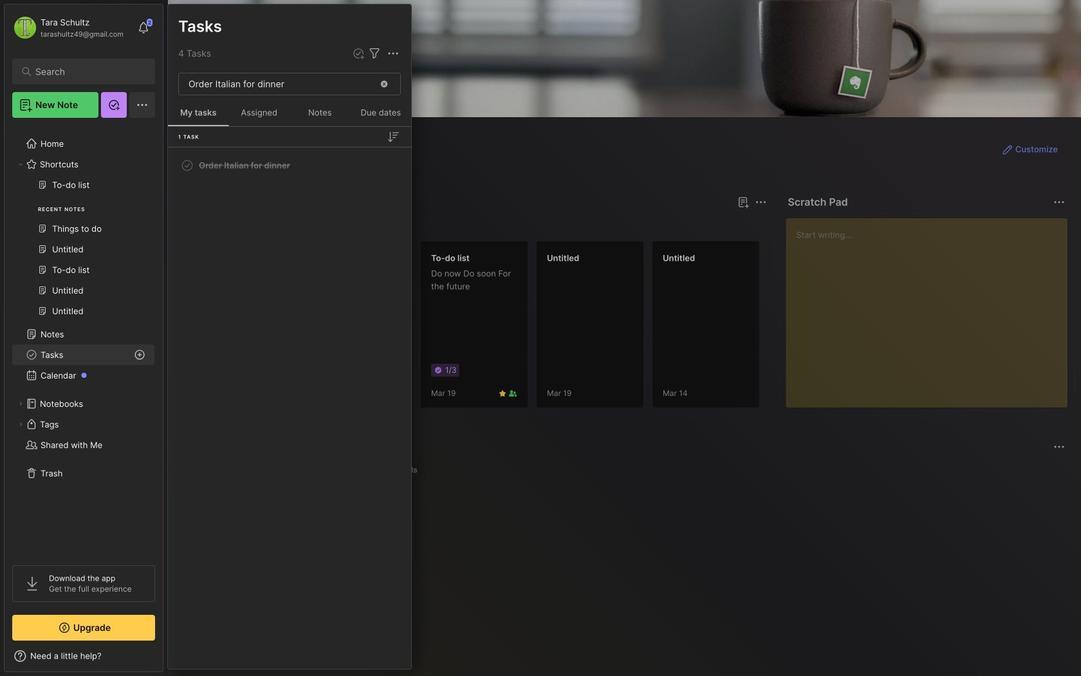 Task type: locate. For each thing, give the bounding box(es) containing it.
click to collapse image
[[163, 652, 172, 668]]

more actions and view options image
[[386, 46, 401, 61]]

row
[[173, 154, 406, 177]]

tab list
[[191, 462, 1064, 478]]

main element
[[0, 0, 167, 676]]

grid grid
[[189, 486, 1069, 661]]

tab
[[191, 218, 229, 233], [246, 462, 284, 478], [388, 462, 424, 478]]

tree
[[5, 126, 163, 554]]

1 horizontal spatial tab
[[246, 462, 284, 478]]

None search field
[[35, 64, 138, 79]]

group
[[12, 175, 155, 329]]

tree inside main element
[[5, 126, 163, 554]]

WHAT'S NEW field
[[5, 646, 163, 667]]

expand tags image
[[17, 421, 24, 428]]

row group
[[189, 241, 1082, 416]]



Task type: vqa. For each thing, say whether or not it's contained in the screenshot.
GROUP within the Main ELEMENT
yes



Task type: describe. For each thing, give the bounding box(es) containing it.
new task image
[[352, 47, 365, 60]]

More actions and view options field
[[383, 46, 401, 61]]

2 horizontal spatial tab
[[388, 462, 424, 478]]

expand notebooks image
[[17, 400, 24, 408]]

group inside tree
[[12, 175, 155, 329]]

0 horizontal spatial tab
[[191, 218, 229, 233]]

sort options image
[[386, 129, 401, 145]]

Search text field
[[35, 66, 138, 78]]

Sort options field
[[386, 129, 401, 145]]

filter tasks image
[[367, 46, 383, 61]]

Start writing… text field
[[797, 218, 1068, 397]]

Filter tasks field
[[367, 46, 383, 61]]

Account field
[[12, 15, 124, 41]]

none search field inside main element
[[35, 64, 138, 79]]

Find tasks… text field
[[181, 73, 372, 95]]



